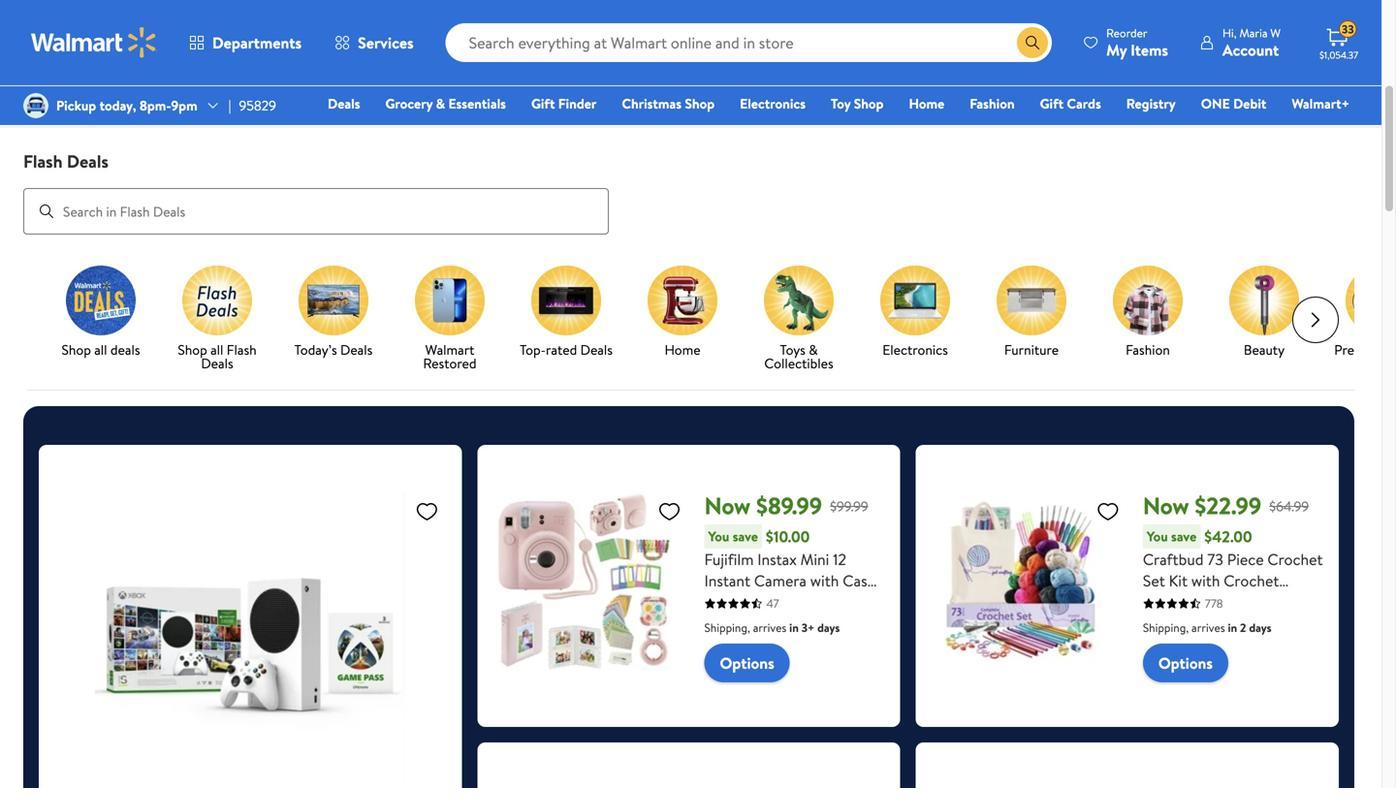 Task type: describe. For each thing, give the bounding box(es) containing it.
0 vertical spatial fashion link
[[961, 93, 1024, 114]]

95829
[[239, 96, 276, 115]]

with for $89.99
[[811, 570, 839, 592]]

toys & collectibles link
[[749, 266, 850, 375]]

cards
[[1067, 94, 1102, 113]]

today,
[[100, 96, 136, 115]]

walmart+ link
[[1284, 93, 1359, 114]]

gift for gift cards
[[1040, 94, 1064, 113]]

arrives for $22.99
[[1192, 620, 1226, 636]]

now $22.99 $64.99
[[1144, 490, 1310, 522]]

save for $89.99
[[733, 527, 758, 546]]

deals right today's
[[340, 341, 373, 359]]

top-rated deals link
[[516, 266, 617, 361]]

precious m link
[[1331, 266, 1397, 361]]

hours
[[747, 19, 775, 36]]

album
[[805, 613, 849, 634]]

home image
[[648, 266, 718, 336]]

walmart restored
[[423, 341, 477, 373]]

camera
[[755, 570, 807, 592]]

walmart image
[[31, 27, 157, 58]]

shop all. image
[[66, 266, 136, 336]]

today's
[[295, 341, 337, 359]]

Walmart Site-Wide search field
[[446, 23, 1053, 62]]

you save $42.00 craftbud 73 piece crochet set kit with crochet hooks yarn set, premium bundle includes yarn balls, needles, accessories kit, canvas tote bag for travel
[[1144, 526, 1324, 677]]

more
[[705, 634, 741, 656]]

precious m
[[1335, 341, 1397, 359]]

walmart restored link
[[400, 266, 501, 375]]

services button
[[318, 19, 430, 66]]

rated
[[546, 341, 577, 359]]

reorder
[[1107, 25, 1148, 41]]

registry
[[1127, 94, 1176, 113]]

options for $22.99
[[1159, 653, 1214, 674]]

furniture
[[1005, 341, 1059, 359]]

8pm-
[[140, 96, 171, 115]]

$89.99
[[757, 490, 823, 522]]

0 vertical spatial electronics link
[[732, 93, 815, 114]]

options link for $89.99
[[705, 644, 790, 683]]

deals inside shop all flash deals
[[201, 354, 233, 373]]

1 vertical spatial home
[[665, 341, 701, 359]]

essentials
[[449, 94, 506, 113]]

toys
[[780, 341, 806, 359]]

crochet up premium
[[1268, 549, 1324, 570]]

mini
[[801, 549, 830, 570]]

top-rated deals
[[520, 341, 613, 359]]

bundle
[[1144, 613, 1190, 634]]

$99.99
[[830, 497, 869, 516]]

all
[[60, 86, 76, 105]]

deals left grocery
[[328, 94, 360, 113]]

stickers,
[[784, 592, 841, 613]]

1 vertical spatial electronics link
[[865, 266, 966, 361]]

9pm
[[171, 96, 198, 115]]

shop all flash deals
[[178, 341, 257, 373]]

tote
[[1194, 656, 1224, 677]]

top-
[[520, 341, 546, 359]]

restored
[[423, 354, 477, 373]]

33
[[1343, 21, 1355, 38]]

one
[[1202, 94, 1231, 113]]

$42.00
[[1205, 526, 1253, 548]]

furniture image
[[997, 266, 1067, 336]]

you for now $89.99
[[709, 527, 730, 546]]

days inside timer
[[704, 19, 727, 36]]

reorder my items
[[1107, 25, 1169, 61]]

photo
[[761, 613, 802, 634]]

flash deals image
[[182, 266, 252, 336]]

decoration
[[705, 592, 780, 613]]

47
[[767, 596, 779, 612]]

you save $10.00 fujifilm instax mini 12 instant camera with case, decoration stickers, frames, photo album and more accessory kit (blossom pink)
[[705, 526, 880, 677]]

one debit link
[[1193, 93, 1276, 114]]

search image
[[39, 204, 54, 219]]

| inside sort and filter section element
[[1210, 85, 1213, 106]]

hi,
[[1223, 25, 1237, 41]]

top-rated deals image
[[532, 266, 601, 336]]

search icon image
[[1025, 35, 1041, 50]]

shipping, for now $89.99
[[705, 620, 751, 636]]

0 horizontal spatial yarn
[[1190, 592, 1219, 613]]

toy shop link
[[823, 93, 893, 114]]

grocery
[[386, 94, 433, 113]]

christmas shop link
[[613, 93, 724, 114]]

Search in Flash Deals search field
[[23, 188, 609, 235]]

options link for $22.99
[[1144, 644, 1229, 683]]

shop all flash deals link
[[167, 266, 268, 375]]

12
[[833, 549, 847, 570]]

sort
[[1153, 85, 1182, 106]]

instant
[[705, 570, 751, 592]]

gift finder
[[532, 94, 597, 113]]

arrives for $89.99
[[753, 620, 787, 636]]

w
[[1271, 25, 1281, 41]]

collectibles
[[765, 354, 834, 373]]

shop right toy
[[854, 94, 884, 113]]

today's deals
[[295, 341, 373, 359]]

fujifilm
[[705, 549, 754, 570]]

grocery & essentials link
[[377, 93, 515, 114]]

toys & collectibles image
[[764, 266, 834, 336]]

sort by |
[[1153, 85, 1213, 106]]

set
[[1144, 570, 1166, 592]]

hooks
[[1144, 592, 1186, 613]]

shipping, for now $22.99
[[1144, 620, 1189, 636]]

$10.00
[[766, 526, 810, 548]]

days for now $89.99
[[818, 620, 840, 636]]

(blossom
[[705, 656, 766, 677]]

account
[[1223, 39, 1280, 61]]



Task type: vqa. For each thing, say whether or not it's contained in the screenshot.
As a Walmart+ member, you'll enjoy benefits including free delivery from your store, member prices on fuel at select stations, and use of mobile scan & go, which enables you to scan items as you shop in-store, streamlining your checkout process. We're working on adding even more great perks, too! at the top of the page
no



Task type: locate. For each thing, give the bounding box(es) containing it.
all down flash deals image
[[211, 341, 223, 359]]

0 vertical spatial home link
[[901, 93, 954, 114]]

add to favorites list, craftbud 73 piece crochet set kit with crochet hooks yarn set, premium bundle includes yarn balls, needles, accessories kit, canvas tote bag for travel image
[[1097, 500, 1120, 524]]

options for $89.99
[[720, 653, 775, 674]]

1 options link from the left
[[705, 644, 790, 683]]

1 horizontal spatial days
[[818, 620, 840, 636]]

2 options link from the left
[[1144, 644, 1229, 683]]

1 shipping, from the left
[[705, 620, 751, 636]]

options
[[720, 653, 775, 674], [1159, 653, 1214, 674]]

1 vertical spatial electronics
[[883, 341, 948, 359]]

frames,
[[705, 613, 757, 634]]

you up fujifilm
[[709, 527, 730, 546]]

in for now $89.99
[[790, 620, 799, 636]]

save inside you save $10.00 fujifilm instax mini 12 instant camera with case, decoration stickers, frames, photo album and more accessory kit (blossom pink)
[[733, 527, 758, 546]]

craftbud
[[1144, 549, 1204, 570]]

with inside you save $10.00 fujifilm instax mini 12 instant camera with case, decoration stickers, frames, photo album and more accessory kit (blossom pink)
[[811, 570, 839, 592]]

today's deals image
[[299, 266, 369, 336]]

save inside you save $42.00 craftbud 73 piece crochet set kit with crochet hooks yarn set, premium bundle includes yarn balls, needles, accessories kit, canvas tote bag for travel
[[1172, 527, 1197, 546]]

1 horizontal spatial in
[[1229, 620, 1238, 636]]

shop inside shop all flash deals
[[178, 341, 207, 359]]

1 horizontal spatial |
[[1210, 85, 1213, 106]]

christmas
[[622, 94, 682, 113]]

deals down pickup at the left top of the page
[[67, 149, 109, 174]]

1 horizontal spatial yarn
[[1252, 613, 1282, 634]]

sort and filter section element
[[0, 65, 1382, 127]]

2 gift from the left
[[1040, 94, 1064, 113]]

departments
[[212, 32, 302, 53]]

2 shipping, from the left
[[1144, 620, 1189, 636]]

arrives down 47
[[753, 620, 787, 636]]

home down home image
[[665, 341, 701, 359]]

& for toys
[[809, 341, 818, 359]]

deals right the rated
[[581, 341, 613, 359]]

1 vertical spatial fashion
[[1126, 341, 1171, 359]]

3+
[[802, 620, 815, 636]]

0 horizontal spatial fashion link
[[961, 93, 1024, 114]]

1 horizontal spatial &
[[809, 341, 818, 359]]

yarn up shipping, arrives in 2 days
[[1190, 592, 1219, 613]]

my
[[1107, 39, 1127, 61]]

case,
[[843, 570, 880, 592]]

2 arrives from the left
[[1192, 620, 1226, 636]]

all inside shop all deals link
[[94, 341, 107, 359]]

canvas
[[1144, 656, 1191, 677]]

flash inside search field
[[23, 149, 63, 174]]

fashion left gift cards link
[[970, 94, 1015, 113]]

with for $22.99
[[1192, 570, 1221, 592]]

shop left deals
[[62, 341, 91, 359]]

needles,
[[1144, 634, 1202, 656]]

| left the 95829
[[229, 96, 231, 115]]

flash inside shop all flash deals
[[227, 341, 257, 359]]

1 options from the left
[[720, 653, 775, 674]]

beauty link
[[1214, 266, 1315, 361]]

0 horizontal spatial now
[[705, 490, 751, 522]]

all left deals
[[94, 341, 107, 359]]

1 vertical spatial fashion link
[[1098, 266, 1199, 361]]

gift finder link
[[523, 93, 606, 114]]

balls,
[[1285, 613, 1320, 634]]

deals down flash deals image
[[201, 354, 233, 373]]

home
[[909, 94, 945, 113], [665, 341, 701, 359]]

with inside you save $42.00 craftbud 73 piece crochet set kit with crochet hooks yarn set, premium bundle includes yarn balls, needles, accessories kit, canvas tote bag for travel
[[1192, 570, 1221, 592]]

options link down shipping, arrives in 2 days
[[1144, 644, 1229, 683]]

all inside shop all flash deals
[[211, 341, 223, 359]]

m
[[1389, 341, 1397, 359]]

1 horizontal spatial electronics link
[[865, 266, 966, 361]]

0 horizontal spatial options
[[720, 653, 775, 674]]

1 horizontal spatial arrives
[[1192, 620, 1226, 636]]

Search search field
[[446, 23, 1053, 62]]

pink)
[[770, 656, 804, 677]]

in for now $22.99
[[1229, 620, 1238, 636]]

$1,054.37
[[1320, 49, 1359, 62]]

electronics down the "walmart site-wide" 'search field'
[[740, 94, 806, 113]]

2 now from the left
[[1144, 490, 1190, 522]]

services
[[358, 32, 414, 53]]

0 horizontal spatial fashion
[[970, 94, 1015, 113]]

1 gift from the left
[[532, 94, 555, 113]]

with left case,
[[811, 570, 839, 592]]

fashion link
[[961, 93, 1024, 114], [1098, 266, 1199, 361]]

shop all deals
[[62, 341, 140, 359]]

0 horizontal spatial electronics link
[[732, 93, 815, 114]]

accessories
[[1206, 634, 1285, 656]]

shop
[[685, 94, 715, 113], [854, 94, 884, 113], [62, 341, 91, 359], [178, 341, 207, 359]]

with up 778
[[1192, 570, 1221, 592]]

you up craftbud
[[1147, 527, 1169, 546]]

fashion down fashion image
[[1126, 341, 1171, 359]]

0 horizontal spatial flash
[[23, 149, 63, 174]]

home link
[[901, 93, 954, 114], [632, 266, 733, 361]]

1 horizontal spatial flash
[[227, 341, 257, 359]]

toy
[[831, 94, 851, 113]]

1 in from the left
[[790, 620, 799, 636]]

flash up search image
[[23, 149, 63, 174]]

you inside you save $42.00 craftbud 73 piece crochet set kit with crochet hooks yarn set, premium bundle includes yarn balls, needles, accessories kit, canvas tote bag for travel
[[1147, 527, 1169, 546]]

shop all deals link
[[50, 266, 151, 361]]

beauty image
[[1230, 266, 1300, 336]]

1 horizontal spatial gift
[[1040, 94, 1064, 113]]

debit
[[1234, 94, 1267, 113]]

$22.99
[[1195, 490, 1262, 522]]

toys & collectibles
[[765, 341, 834, 373]]

you for now $22.99
[[1147, 527, 1169, 546]]

save
[[733, 527, 758, 546], [1172, 527, 1197, 546]]

items
[[1131, 39, 1169, 61]]

filters
[[79, 86, 113, 105]]

0 vertical spatial home
[[909, 94, 945, 113]]

1 horizontal spatial fashion link
[[1098, 266, 1199, 361]]

shipping, down hooks
[[1144, 620, 1189, 636]]

days for now $22.99
[[1250, 620, 1272, 636]]

 image
[[23, 93, 49, 118]]

maria
[[1240, 25, 1268, 41]]

flash deals
[[23, 149, 109, 174]]

days right 3+ at the bottom right
[[818, 620, 840, 636]]

and
[[853, 613, 877, 634]]

1 horizontal spatial home link
[[901, 93, 954, 114]]

hi, maria w account
[[1223, 25, 1281, 61]]

crochet
[[1268, 549, 1324, 570], [1224, 570, 1280, 592]]

1 with from the left
[[811, 570, 839, 592]]

finder
[[559, 94, 597, 113]]

days left 'hours'
[[704, 19, 727, 36]]

all for flash
[[211, 341, 223, 359]]

0 horizontal spatial home
[[665, 341, 701, 359]]

gift left finder
[[532, 94, 555, 113]]

2 all from the left
[[211, 341, 223, 359]]

home right toy shop
[[909, 94, 945, 113]]

0 vertical spatial electronics
[[740, 94, 806, 113]]

pickup
[[56, 96, 96, 115]]

in left 3+ at the bottom right
[[790, 620, 799, 636]]

electronics
[[740, 94, 806, 113], [883, 341, 948, 359]]

gift left cards
[[1040, 94, 1064, 113]]

add to favorites list, fujifilm instax mini 12 instant camera with case, decoration stickers, frames, photo album and more accessory kit (blossom pink) image
[[658, 500, 681, 524]]

next slide for chipmodulewithimages list image
[[1293, 297, 1340, 343]]

2 with from the left
[[1192, 570, 1221, 592]]

kit
[[1170, 570, 1188, 592]]

& right grocery
[[436, 94, 445, 113]]

1 horizontal spatial shipping,
[[1144, 620, 1189, 636]]

you inside you save $10.00 fujifilm instax mini 12 instant camera with case, decoration stickers, frames, photo album and more accessory kit (blossom pink)
[[709, 527, 730, 546]]

set,
[[1223, 592, 1249, 613]]

deals inside search field
[[67, 149, 109, 174]]

0 horizontal spatial save
[[733, 527, 758, 546]]

2 options from the left
[[1159, 653, 1214, 674]]

0 horizontal spatial shipping,
[[705, 620, 751, 636]]

includes
[[1194, 613, 1249, 634]]

walmart restored until 12/20 image
[[415, 266, 485, 336]]

1 horizontal spatial options link
[[1144, 644, 1229, 683]]

walmart
[[425, 341, 475, 359]]

now up craftbud
[[1144, 490, 1190, 522]]

min
[[797, 19, 815, 36]]

beauty
[[1244, 341, 1285, 359]]

0 horizontal spatial electronics
[[740, 94, 806, 113]]

add to favorites list, xbox series s starter bundle including 3 months of game pass ultimate image
[[416, 500, 439, 524]]

timer containing days
[[16, 0, 1367, 49]]

1 all from the left
[[94, 341, 107, 359]]

Flash Deals search field
[[0, 149, 1382, 235]]

now up fujifilm
[[705, 490, 751, 522]]

1 arrives from the left
[[753, 620, 787, 636]]

0 horizontal spatial |
[[229, 96, 231, 115]]

0 horizontal spatial with
[[811, 570, 839, 592]]

with
[[811, 570, 839, 592], [1192, 570, 1221, 592]]

christmas shop
[[622, 94, 715, 113]]

gift
[[532, 94, 555, 113], [1040, 94, 1064, 113]]

1 horizontal spatial you
[[1147, 527, 1169, 546]]

gift cards link
[[1032, 93, 1110, 114]]

0 horizontal spatial home link
[[632, 266, 733, 361]]

precious
[[1335, 341, 1385, 359]]

0 vertical spatial &
[[436, 94, 445, 113]]

0 horizontal spatial &
[[436, 94, 445, 113]]

flash down flash deals image
[[227, 341, 257, 359]]

days right 2
[[1250, 620, 1272, 636]]

1 horizontal spatial with
[[1192, 570, 1221, 592]]

1 horizontal spatial options
[[1159, 653, 1214, 674]]

departments button
[[173, 19, 318, 66]]

save up fujifilm
[[733, 527, 758, 546]]

& right toys at right top
[[809, 341, 818, 359]]

electronics image
[[881, 266, 951, 336]]

kit,
[[1288, 634, 1311, 656]]

0 horizontal spatial gift
[[532, 94, 555, 113]]

flash deals end in 3 days 10 hours 13 minutes 18 seconds element
[[497, 0, 677, 26]]

| right 'by'
[[1210, 85, 1213, 106]]

0 horizontal spatial options link
[[705, 644, 790, 683]]

now for now $89.99
[[705, 490, 751, 522]]

today's deals link
[[283, 266, 384, 361]]

1 horizontal spatial all
[[211, 341, 223, 359]]

gift for gift finder
[[532, 94, 555, 113]]

2 in from the left
[[1229, 620, 1238, 636]]

1 horizontal spatial save
[[1172, 527, 1197, 546]]

shop down flash deals image
[[178, 341, 207, 359]]

0 horizontal spatial you
[[709, 527, 730, 546]]

1 horizontal spatial now
[[1144, 490, 1190, 522]]

1 vertical spatial home link
[[632, 266, 733, 361]]

fashion image
[[1114, 266, 1183, 336]]

save up craftbud
[[1172, 527, 1197, 546]]

in left 2
[[1229, 620, 1238, 636]]

save for $22.99
[[1172, 527, 1197, 546]]

0 horizontal spatial days
[[704, 19, 727, 36]]

&
[[436, 94, 445, 113], [809, 341, 818, 359]]

0 vertical spatial fashion
[[970, 94, 1015, 113]]

toy shop
[[831, 94, 884, 113]]

2 you from the left
[[1147, 527, 1169, 546]]

arrives
[[753, 620, 787, 636], [1192, 620, 1226, 636]]

1 you from the left
[[709, 527, 730, 546]]

0 horizontal spatial in
[[790, 620, 799, 636]]

electronics down electronics image at the top right
[[883, 341, 948, 359]]

arrives down 778
[[1192, 620, 1226, 636]]

deals link
[[319, 93, 369, 114]]

1 horizontal spatial home
[[909, 94, 945, 113]]

shipping, down decoration
[[705, 620, 751, 636]]

& for grocery
[[436, 94, 445, 113]]

shop right christmas
[[685, 94, 715, 113]]

precious metals image
[[1346, 266, 1397, 336]]

2 save from the left
[[1172, 527, 1197, 546]]

bag
[[1227, 656, 1253, 677]]

crochet right 73 at the bottom right of page
[[1224, 570, 1280, 592]]

1 vertical spatial flash
[[227, 341, 257, 359]]

1 horizontal spatial electronics
[[883, 341, 948, 359]]

0 horizontal spatial arrives
[[753, 620, 787, 636]]

1 save from the left
[[733, 527, 758, 546]]

options down "frames," at the right bottom of page
[[720, 653, 775, 674]]

yarn
[[1190, 592, 1219, 613], [1252, 613, 1282, 634]]

shipping, arrives in 3+ days
[[705, 620, 840, 636]]

all for deals
[[94, 341, 107, 359]]

timer
[[16, 0, 1367, 49]]

2
[[1241, 620, 1247, 636]]

all filters
[[60, 86, 113, 105]]

1 vertical spatial &
[[809, 341, 818, 359]]

options link down "frames," at the right bottom of page
[[705, 644, 790, 683]]

electronics link
[[732, 93, 815, 114], [865, 266, 966, 361]]

instax
[[758, 549, 797, 570]]

now for now $22.99
[[1144, 490, 1190, 522]]

2 horizontal spatial days
[[1250, 620, 1272, 636]]

| 95829
[[229, 96, 276, 115]]

& inside 'toys & collectibles'
[[809, 341, 818, 359]]

1 now from the left
[[705, 490, 751, 522]]

sec
[[841, 19, 858, 36]]

for
[[1256, 656, 1276, 677]]

one debit
[[1202, 94, 1267, 113]]

yarn right 2
[[1252, 613, 1282, 634]]

0 vertical spatial flash
[[23, 149, 63, 174]]

0 horizontal spatial all
[[94, 341, 107, 359]]

1 horizontal spatial fashion
[[1126, 341, 1171, 359]]

premium
[[1253, 592, 1313, 613]]

all filters button
[[23, 80, 135, 111]]

options down shipping, arrives in 2 days
[[1159, 653, 1214, 674]]



